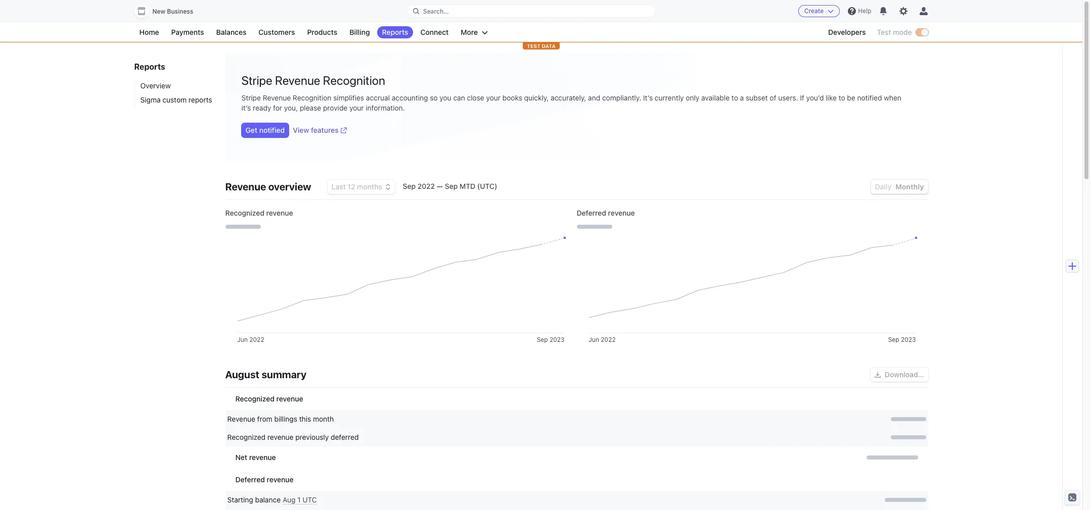 Task type: describe. For each thing, give the bounding box(es) containing it.
1 vertical spatial deferred revenue
[[235, 476, 294, 484]]

row containing starting balance
[[225, 492, 928, 510]]

1 to from the left
[[732, 94, 738, 102]]

net revenue row
[[225, 447, 928, 469]]

1
[[297, 496, 301, 505]]

it's
[[241, 104, 251, 112]]

recognition for stripe revenue recognition simplifies accrual accounting so you can close your books quickly, accurately, and compliantly. it's currently only available to a subset of users. if you'd like to be notified when it's ready for you, please provide your information.
[[293, 94, 331, 102]]

0 vertical spatial recognized revenue
[[225, 209, 293, 217]]

can
[[453, 94, 465, 102]]

revenue overview
[[225, 181, 311, 193]]

this
[[299, 415, 311, 424]]

connect link
[[415, 26, 454, 38]]

more
[[461, 28, 478, 36]]

billing link
[[345, 26, 375, 38]]

currently
[[655, 94, 684, 102]]

august summary
[[225, 369, 307, 381]]

test mode
[[877, 28, 912, 36]]

mtd
[[460, 182, 476, 191]]

new business
[[152, 8, 193, 15]]

overview link
[[134, 81, 215, 91]]

svg image
[[875, 372, 881, 378]]

monthly button
[[896, 183, 924, 191]]

1 horizontal spatial 2022
[[418, 182, 435, 191]]

from
[[257, 415, 272, 424]]

cell for net revenue
[[579, 453, 918, 463]]

compliantly.
[[602, 94, 641, 102]]

when
[[884, 94, 902, 102]]

figure for deferred revenue
[[589, 239, 916, 334]]

search…
[[423, 7, 449, 15]]

payments link
[[166, 26, 209, 38]]

recognition for stripe revenue recognition
[[323, 73, 385, 87]]

provide
[[323, 104, 348, 112]]

more button
[[456, 26, 493, 38]]

2023 for recognized revenue
[[550, 336, 565, 344]]

create button
[[798, 5, 840, 17]]

stripe for stripe revenue recognition simplifies accrual accounting so you can close your books quickly, accurately, and compliantly. it's currently only available to a subset of users. if you'd like to be notified when it's ready for you, please provide your information.
[[241, 94, 261, 102]]

sep 2023 for deferred revenue
[[888, 336, 916, 344]]

daily button
[[875, 183, 892, 191]]

only
[[686, 94, 700, 102]]

books
[[503, 94, 522, 102]]

users.
[[778, 94, 798, 102]]

1 horizontal spatial deferred revenue
[[577, 209, 635, 217]]

summary
[[262, 369, 307, 381]]

information.
[[366, 104, 405, 112]]

revenue left overview
[[225, 181, 266, 193]]

get notified button
[[241, 123, 289, 138]]

ready
[[253, 104, 271, 112]]

starting
[[227, 496, 253, 505]]

aug
[[283, 496, 296, 505]]

revenue inside stripe revenue recognition simplifies accrual accounting so you can close your books quickly, accurately, and compliantly. it's currently only available to a subset of users. if you'd like to be notified when it's ready for you, please provide your information.
[[263, 94, 291, 102]]

recognized revenue previously deferred row
[[225, 429, 928, 447]]

reports link
[[377, 26, 413, 38]]

stripe revenue recognition simplifies accrual accounting so you can close your books quickly, accurately, and compliantly. it's currently only available to a subset of users. if you'd like to be notified when it's ready for you, please provide your information.
[[241, 94, 902, 112]]

2023 for deferred revenue
[[901, 336, 916, 344]]

recognized for the recognized revenue previously deferred row
[[227, 433, 266, 442]]

quickly,
[[524, 94, 549, 102]]

stripe revenue recognition
[[241, 73, 385, 87]]

help button
[[844, 3, 876, 19]]

you,
[[284, 104, 298, 112]]

jun for deferred
[[589, 336, 599, 344]]

please
[[300, 104, 321, 112]]

Search… text field
[[407, 5, 656, 17]]

cell for revenue from billings this month
[[579, 415, 926, 425]]

customers link
[[254, 26, 300, 38]]

starting balance aug 1 utc
[[227, 496, 317, 505]]

daily
[[875, 183, 892, 191]]

simplifies
[[333, 94, 364, 102]]

1 vertical spatial reports
[[134, 62, 165, 71]]

accrual
[[366, 94, 390, 102]]

download…
[[885, 371, 924, 379]]

home
[[139, 28, 159, 36]]

grid containing recognized revenue
[[225, 388, 928, 469]]

test
[[527, 43, 541, 49]]

revenue inside revenue from billings this month row
[[227, 415, 255, 424]]

a
[[740, 94, 744, 102]]

for
[[273, 104, 282, 112]]

notified inside button
[[259, 126, 285, 135]]

new
[[152, 8, 165, 15]]

month
[[313, 415, 334, 424]]

products link
[[302, 26, 343, 38]]

developers
[[828, 28, 866, 36]]

grid containing deferred revenue
[[225, 469, 928, 511]]

be
[[847, 94, 856, 102]]

custom
[[163, 96, 187, 104]]

get
[[246, 126, 257, 135]]

revenue from billings this month
[[227, 415, 334, 424]]

deferred
[[331, 433, 359, 442]]

august
[[225, 369, 259, 381]]

2022 for recognized revenue
[[249, 336, 264, 344]]

sep 2023 for recognized revenue
[[537, 336, 565, 344]]

help
[[858, 7, 872, 15]]



Task type: vqa. For each thing, say whether or not it's contained in the screenshot.
left notified
yes



Task type: locate. For each thing, give the bounding box(es) containing it.
view
[[293, 126, 309, 135]]

row
[[225, 492, 928, 510], [225, 510, 928, 511]]

business
[[167, 8, 193, 15]]

revenue
[[275, 73, 320, 87], [263, 94, 291, 102], [225, 181, 266, 193], [227, 415, 255, 424]]

recognized
[[225, 209, 264, 217], [235, 395, 275, 404], [227, 433, 266, 442]]

balances link
[[211, 26, 252, 38]]

recognized up net
[[227, 433, 266, 442]]

stripe up ready
[[241, 73, 272, 87]]

1 horizontal spatial your
[[486, 94, 501, 102]]

recognition up simplifies on the left top
[[323, 73, 385, 87]]

download… button
[[871, 368, 928, 382]]

cell inside the recognized revenue previously deferred row
[[579, 433, 926, 443]]

1 vertical spatial stripe
[[241, 94, 261, 102]]

jun 2022 for deferred
[[589, 336, 616, 344]]

1 stripe from the top
[[241, 73, 272, 87]]

2 jun from the left
[[589, 336, 599, 344]]

overview
[[268, 181, 311, 193]]

data
[[542, 43, 556, 49]]

1 2023 from the left
[[550, 336, 565, 344]]

home link
[[134, 26, 164, 38]]

1 horizontal spatial jun 2022
[[589, 336, 616, 344]]

to left be
[[839, 94, 845, 102]]

sigma custom reports link
[[134, 95, 215, 105]]

revenue up for in the top left of the page
[[263, 94, 291, 102]]

sigma custom reports
[[140, 96, 212, 104]]

recognized revenue up from
[[235, 395, 303, 404]]

1 vertical spatial your
[[349, 104, 364, 112]]

2 jun 2022 from the left
[[589, 336, 616, 344]]

2 vertical spatial recognized
[[227, 433, 266, 442]]

0 horizontal spatial jun
[[237, 336, 248, 344]]

2 grid from the top
[[225, 469, 928, 511]]

Search… search field
[[407, 5, 656, 17]]

so
[[430, 94, 438, 102]]

reports
[[382, 28, 408, 36], [134, 62, 165, 71]]

cell inside net revenue row
[[579, 453, 918, 463]]

sep 2022 — sep mtd (utc)
[[403, 182, 497, 191]]

0 vertical spatial recognized
[[225, 209, 264, 217]]

jun
[[237, 336, 248, 344], [589, 336, 599, 344]]

and
[[588, 94, 600, 102]]

1 grid from the top
[[225, 388, 928, 469]]

subset
[[746, 94, 768, 102]]

0 horizontal spatial 2022
[[249, 336, 264, 344]]

your
[[486, 94, 501, 102], [349, 104, 364, 112]]

net revenue
[[235, 454, 276, 462]]

notified right "get"
[[259, 126, 285, 135]]

0 vertical spatial reports
[[382, 28, 408, 36]]

previously
[[295, 433, 329, 442]]

recognized revenue down revenue overview
[[225, 209, 293, 217]]

figure for recognized revenue
[[237, 239, 565, 334]]

0 horizontal spatial to
[[732, 94, 738, 102]]

balances
[[216, 28, 247, 36]]

1 horizontal spatial to
[[839, 94, 845, 102]]

0 horizontal spatial jun 2022
[[237, 336, 264, 344]]

recognized revenue
[[225, 209, 293, 217], [235, 395, 303, 404]]

2 2023 from the left
[[901, 336, 916, 344]]

0 vertical spatial deferred
[[577, 209, 606, 217]]

(utc)
[[477, 182, 497, 191]]

accurately,
[[551, 94, 586, 102]]

reports up 'overview'
[[134, 62, 165, 71]]

0 horizontal spatial reports
[[134, 62, 165, 71]]

0 horizontal spatial your
[[349, 104, 364, 112]]

utc
[[303, 496, 317, 505]]

revenue left from
[[227, 415, 255, 424]]

you'd
[[806, 94, 824, 102]]

1 horizontal spatial figure
[[589, 239, 916, 334]]

0 vertical spatial deferred revenue
[[577, 209, 635, 217]]

2 stripe from the top
[[241, 94, 261, 102]]

1 vertical spatial deferred
[[235, 476, 265, 484]]

connect
[[421, 28, 449, 36]]

recognized up from
[[235, 395, 275, 404]]

0 horizontal spatial notified
[[259, 126, 285, 135]]

like
[[826, 94, 837, 102]]

1 vertical spatial recognition
[[293, 94, 331, 102]]

2 row from the top
[[225, 510, 928, 511]]

grid
[[225, 388, 928, 469], [225, 469, 928, 511]]

0 vertical spatial your
[[486, 94, 501, 102]]

recognized down revenue overview
[[225, 209, 264, 217]]

2 figure from the left
[[589, 239, 916, 334]]

get notified
[[246, 126, 285, 135]]

1 horizontal spatial jun
[[589, 336, 599, 344]]

cell
[[579, 415, 926, 425], [579, 433, 926, 443], [579, 453, 918, 463], [227, 496, 574, 506], [579, 496, 926, 506]]

0 horizontal spatial deferred revenue
[[235, 476, 294, 484]]

you
[[440, 94, 451, 102]]

0 vertical spatial notified
[[857, 94, 882, 102]]

daily monthly
[[875, 183, 924, 191]]

monthly
[[896, 183, 924, 191]]

close
[[467, 94, 484, 102]]

1 vertical spatial recognized
[[235, 395, 275, 404]]

your right close
[[486, 94, 501, 102]]

1 horizontal spatial deferred
[[577, 209, 606, 217]]

2023
[[550, 336, 565, 344], [901, 336, 916, 344]]

0 horizontal spatial deferred
[[235, 476, 265, 484]]

developers link
[[823, 26, 871, 38]]

to left "a"
[[732, 94, 738, 102]]

test data
[[527, 43, 556, 49]]

create
[[804, 7, 824, 15]]

stripe for stripe revenue recognition
[[241, 73, 272, 87]]

sep
[[403, 182, 416, 191], [445, 182, 458, 191], [537, 336, 548, 344], [888, 336, 899, 344]]

deferred revenue
[[577, 209, 635, 217], [235, 476, 294, 484]]

sep 2023
[[537, 336, 565, 344], [888, 336, 916, 344]]

stripe
[[241, 73, 272, 87], [241, 94, 261, 102]]

cell for recognized revenue previously deferred
[[579, 433, 926, 443]]

figure
[[237, 239, 565, 334], [589, 239, 916, 334]]

deferred
[[577, 209, 606, 217], [235, 476, 265, 484]]

1 horizontal spatial sep 2023
[[888, 336, 916, 344]]

—
[[437, 182, 443, 191]]

2022 for deferred revenue
[[601, 336, 616, 344]]

1 jun 2022 from the left
[[237, 336, 264, 344]]

1 row from the top
[[225, 492, 928, 510]]

1 horizontal spatial notified
[[857, 94, 882, 102]]

products
[[307, 28, 337, 36]]

notified
[[857, 94, 882, 102], [259, 126, 285, 135]]

2 horizontal spatial 2022
[[601, 336, 616, 344]]

net
[[235, 454, 247, 462]]

recognition up please
[[293, 94, 331, 102]]

reports
[[189, 96, 212, 104]]

it's
[[643, 94, 653, 102]]

recognized for grid containing recognized revenue
[[235, 395, 275, 404]]

notified inside stripe revenue recognition simplifies accrual accounting so you can close your books quickly, accurately, and compliantly. it's currently only available to a subset of users. if you'd like to be notified when it's ready for you, please provide your information.
[[857, 94, 882, 102]]

revenue from billings this month row
[[225, 411, 928, 429]]

1 horizontal spatial 2023
[[901, 336, 916, 344]]

recognized inside row
[[227, 433, 266, 442]]

view features link
[[293, 125, 347, 136]]

jun 2022 for recognized
[[237, 336, 264, 344]]

stripe inside stripe revenue recognition simplifies accrual accounting so you can close your books quickly, accurately, and compliantly. it's currently only available to a subset of users. if you'd like to be notified when it's ready for you, please provide your information.
[[241, 94, 261, 102]]

reports right billing
[[382, 28, 408, 36]]

cell inside revenue from billings this month row
[[579, 415, 926, 425]]

1 vertical spatial recognized revenue
[[235, 395, 303, 404]]

0 vertical spatial stripe
[[241, 73, 272, 87]]

stripe up it's
[[241, 94, 261, 102]]

billing
[[350, 28, 370, 36]]

revenue up 'you,'
[[275, 73, 320, 87]]

overview
[[140, 81, 171, 90]]

recognition inside stripe revenue recognition simplifies accrual accounting so you can close your books quickly, accurately, and compliantly. it's currently only available to a subset of users. if you'd like to be notified when it's ready for you, please provide your information.
[[293, 94, 331, 102]]

notified right be
[[857, 94, 882, 102]]

test
[[877, 28, 891, 36]]

available
[[702, 94, 730, 102]]

jun 2022
[[237, 336, 264, 344], [589, 336, 616, 344]]

deferred inside grid
[[235, 476, 265, 484]]

of
[[770, 94, 777, 102]]

1 vertical spatial notified
[[259, 126, 285, 135]]

2 sep 2023 from the left
[[888, 336, 916, 344]]

1 jun from the left
[[237, 336, 248, 344]]

0 vertical spatial recognition
[[323, 73, 385, 87]]

1 sep 2023 from the left
[[537, 336, 565, 344]]

sigma
[[140, 96, 161, 104]]

balance
[[255, 496, 281, 505]]

jun for recognized
[[237, 336, 248, 344]]

0 horizontal spatial 2023
[[550, 336, 565, 344]]

1 horizontal spatial reports
[[382, 28, 408, 36]]

0 horizontal spatial figure
[[237, 239, 565, 334]]

0 horizontal spatial sep 2023
[[537, 336, 565, 344]]

customers
[[259, 28, 295, 36]]

cell containing starting balance
[[227, 496, 574, 506]]

payments
[[171, 28, 204, 36]]

1 figure from the left
[[237, 239, 565, 334]]

your down simplifies on the left top
[[349, 104, 364, 112]]

billings
[[274, 415, 297, 424]]

revenue
[[266, 209, 293, 217], [608, 209, 635, 217], [276, 395, 303, 404], [267, 433, 294, 442], [249, 454, 276, 462], [267, 476, 294, 484]]

2 to from the left
[[839, 94, 845, 102]]



